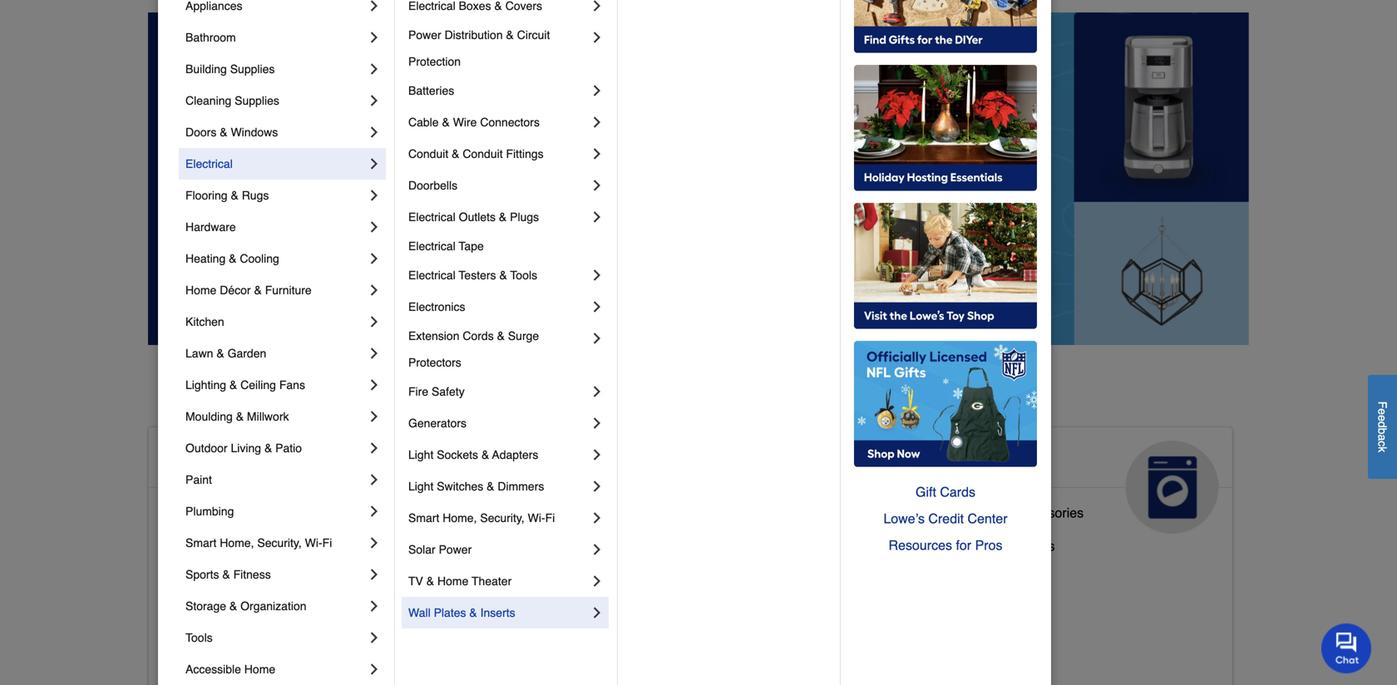 Task type: vqa. For each thing, say whether or not it's contained in the screenshot.
2370
no



Task type: describe. For each thing, give the bounding box(es) containing it.
& right tv on the bottom of the page
[[427, 575, 434, 588]]

chevron right image for light switches & dimmers
[[589, 478, 606, 495]]

livestock supplies
[[533, 532, 643, 547]]

cable & wire connectors
[[408, 116, 540, 129]]

accessible kitchen
[[162, 605, 274, 620]]

brushes
[[533, 650, 582, 665]]

cooling
[[240, 252, 279, 265]]

rugs
[[242, 189, 269, 202]]

0 horizontal spatial home,
[[220, 537, 254, 550]]

chevron right image for electrical outlets & plugs
[[589, 209, 606, 225]]

electrical for electrical
[[185, 157, 233, 171]]

appliance parts & accessories link
[[903, 502, 1084, 535]]

chevron right image for lawn & garden link
[[366, 345, 383, 362]]

chevron right image for heating & cooling
[[366, 250, 383, 267]]

tv
[[408, 575, 423, 588]]

chevron right image for generators "link"
[[589, 415, 606, 432]]

beds,
[[557, 565, 591, 581]]

pet for pet clippers, scissors & brushes
[[533, 630, 553, 645]]

conduit & conduit fittings link
[[408, 138, 589, 170]]

cords
[[463, 329, 494, 343]]

bathroom inside the bathroom link
[[185, 31, 236, 44]]

doors & windows link
[[185, 116, 366, 148]]

electrical outlets & plugs
[[408, 210, 539, 224]]

chevron right image for tv & home theater "link"
[[589, 573, 606, 590]]

patio
[[275, 442, 302, 455]]

sports & fitness
[[185, 568, 271, 581]]

1 horizontal spatial smart home, security, wi-fi link
[[408, 502, 589, 534]]

accessible bedroom link
[[162, 535, 284, 568]]

paint link
[[185, 464, 366, 496]]

1 horizontal spatial kitchen
[[230, 605, 274, 620]]

extension
[[408, 329, 460, 343]]

doorbells link
[[408, 170, 589, 201]]

waste
[[625, 598, 663, 614]]

cleaning supplies link
[[185, 85, 366, 116]]

chevron right image for the sports & fitness link
[[366, 566, 383, 583]]

protection
[[408, 55, 461, 68]]

pet for pet cleaning & waste supplies
[[533, 598, 553, 614]]

chevron right image for 'paint' link
[[366, 472, 383, 488]]

protectors
[[408, 356, 462, 369]]

credit
[[929, 511, 964, 527]]

flooring & rugs
[[185, 189, 269, 202]]

animal & pet care image
[[755, 441, 849, 534]]

cleaning inside 'pet cleaning & waste supplies' link
[[557, 598, 609, 614]]

appliance parts & accessories
[[903, 505, 1084, 521]]

& left millwork
[[236, 410, 244, 423]]

moulding & millwork
[[185, 410, 289, 423]]

garden
[[228, 347, 266, 360]]

power distribution & circuit protection
[[408, 28, 553, 68]]

houses,
[[594, 565, 643, 581]]

& inside extension cords & surge protectors
[[497, 329, 505, 343]]

beverage
[[903, 539, 960, 554]]

cards
[[940, 485, 976, 500]]

electrical for electrical testers & tools
[[408, 269, 456, 282]]

pet clippers, scissors & brushes
[[533, 630, 676, 665]]

electrical for electrical tape
[[408, 240, 456, 253]]

chevron right image for leftmost the smart home, security, wi-fi link
[[366, 535, 383, 552]]

& inside the animal & pet care
[[617, 447, 634, 474]]

a
[[1376, 434, 1390, 441]]

chevron right image for power distribution & circuit protection link
[[589, 29, 606, 46]]

0 vertical spatial accessible home
[[162, 447, 355, 474]]

& right 'plates'
[[469, 606, 477, 620]]

entry
[[230, 572, 261, 587]]

cleaning inside cleaning supplies link
[[185, 94, 231, 107]]

home down moulding & millwork link
[[290, 447, 355, 474]]

appliances link
[[890, 428, 1233, 534]]

wall plates & inserts
[[408, 606, 515, 620]]

officially licensed n f l gifts. shop now. image
[[854, 341, 1037, 467]]

appliance
[[903, 505, 962, 521]]

daily
[[162, 638, 192, 654]]

& down the wire
[[452, 147, 460, 161]]

building supplies link
[[185, 53, 366, 85]]

gift cards link
[[854, 479, 1037, 506]]

animal & pet care
[[533, 447, 677, 501]]

light sockets & adapters link
[[408, 439, 589, 471]]

k
[[1376, 447, 1390, 453]]

supplies for livestock supplies
[[592, 532, 643, 547]]

gift
[[916, 485, 937, 500]]

home down heating
[[185, 284, 217, 297]]

accessible for bottom "accessible home" link
[[185, 663, 241, 676]]

chevron right image for electrical testers & tools link
[[589, 267, 606, 284]]

testers
[[459, 269, 496, 282]]

wire
[[453, 116, 477, 129]]

electrical testers & tools
[[408, 269, 537, 282]]

fi for right the smart home, security, wi-fi link
[[545, 512, 555, 525]]

bedroom
[[230, 539, 284, 554]]

chevron right image for home décor & furniture link
[[366, 282, 383, 299]]

& right lawn
[[217, 347, 224, 360]]

supplies for building supplies
[[230, 62, 275, 76]]

light switches & dimmers link
[[408, 471, 589, 502]]

chevron right image for conduit & conduit fittings link at the top
[[589, 146, 606, 162]]

& inside pet clippers, scissors & brushes
[[667, 630, 676, 645]]

pet clippers, scissors & brushes link
[[533, 628, 726, 678]]

lighting & ceiling fans link
[[185, 369, 366, 401]]

chevron right image for doorbells link
[[589, 177, 606, 194]]

millwork
[[247, 410, 289, 423]]

cable & wire connectors link
[[408, 106, 589, 138]]

& down the accessible bedroom link
[[222, 568, 230, 581]]

find gifts for the diyer. image
[[854, 0, 1037, 53]]

1 e from the top
[[1376, 409, 1390, 415]]

chevron right image for batteries link in the left top of the page
[[589, 82, 606, 99]]

1 horizontal spatial home,
[[443, 512, 477, 525]]

extension cords & surge protectors
[[408, 329, 542, 369]]

& right doors
[[220, 126, 228, 139]]

home down tools link
[[244, 663, 275, 676]]

accessible for accessible kitchen link
[[162, 605, 226, 620]]

center
[[968, 511, 1008, 527]]

appliances
[[903, 447, 1028, 474]]

accessible bathroom
[[162, 505, 287, 521]]

pet cleaning & waste supplies link
[[533, 595, 717, 628]]

1 vertical spatial tools
[[185, 631, 213, 645]]

heating & cooling
[[185, 252, 279, 265]]

electrical testers & tools link
[[408, 260, 589, 291]]

daily assistance link
[[162, 635, 259, 668]]

accessible for accessible bathroom link
[[162, 505, 226, 521]]

chevron right image for accessible home
[[366, 661, 383, 678]]

1 conduit from the left
[[408, 147, 449, 161]]

circuit
[[517, 28, 550, 42]]

resources for pros link
[[854, 532, 1037, 559]]

dimmers
[[498, 480, 544, 493]]

light for light switches & dimmers
[[408, 480, 434, 493]]

chevron right image for solar power link
[[589, 542, 606, 558]]

fitness
[[233, 568, 271, 581]]

tools link
[[185, 622, 366, 654]]

smart for right the smart home, security, wi-fi link
[[408, 512, 439, 525]]

accessible kitchen link
[[162, 601, 274, 635]]

0 horizontal spatial kitchen
[[185, 315, 224, 329]]

chevron right image for cleaning supplies link on the left of page
[[366, 92, 383, 109]]

pet cleaning & waste supplies
[[533, 598, 717, 614]]

assistance
[[195, 638, 259, 654]]

0 horizontal spatial smart home, security, wi-fi link
[[185, 527, 366, 559]]

& inside power distribution & circuit protection
[[506, 28, 514, 42]]

moulding
[[185, 410, 233, 423]]

extension cords & surge protectors link
[[408, 323, 589, 376]]

kitchen link
[[185, 306, 366, 338]]

chevron right image for kitchen
[[366, 314, 383, 330]]

light for light sockets & adapters
[[408, 448, 434, 462]]

wall plates & inserts link
[[408, 597, 589, 629]]

home up storage & organization link
[[277, 572, 312, 587]]

décor
[[220, 284, 251, 297]]

f e e d b a c k button
[[1368, 375, 1397, 479]]

electronics
[[408, 300, 465, 314]]

& left the wire
[[442, 116, 450, 129]]

animal
[[533, 447, 611, 474]]

furniture inside pet beds, houses, & furniture link
[[659, 565, 713, 581]]



Task type: locate. For each thing, give the bounding box(es) containing it.
accessible bedroom
[[162, 539, 284, 554]]

electrical
[[185, 157, 233, 171], [408, 210, 456, 224], [408, 240, 456, 253], [408, 269, 456, 282]]

paint
[[185, 473, 212, 487]]

accessible home
[[162, 447, 355, 474], [185, 663, 275, 676]]

wi- up livestock
[[528, 512, 545, 525]]

& right the décor
[[254, 284, 262, 297]]

chevron right image for the bathroom link on the left top
[[366, 29, 383, 46]]

1 horizontal spatial smart home, security, wi-fi
[[408, 512, 555, 525]]

1 vertical spatial fi
[[322, 537, 332, 550]]

home décor & furniture
[[185, 284, 312, 297]]

1 horizontal spatial security,
[[480, 512, 525, 525]]

bathroom
[[185, 31, 236, 44], [230, 505, 287, 521]]

accessible for the accessible bedroom link
[[162, 539, 226, 554]]

accessible up 'sports'
[[162, 539, 226, 554]]

smart home, security, wi-fi for right the smart home, security, wi-fi link
[[408, 512, 555, 525]]

cleaning
[[185, 94, 231, 107], [557, 598, 609, 614]]

lawn & garden
[[185, 347, 266, 360]]

furniture inside home décor & furniture link
[[265, 284, 312, 297]]

power distribution & circuit protection link
[[408, 22, 589, 75]]

e up b
[[1376, 415, 1390, 421]]

0 vertical spatial fi
[[545, 512, 555, 525]]

0 vertical spatial furniture
[[265, 284, 312, 297]]

pet inside the animal & pet care
[[640, 447, 677, 474]]

accessible up the storage
[[162, 572, 226, 587]]

0 vertical spatial wi-
[[528, 512, 545, 525]]

chevron right image for plumbing
[[366, 503, 383, 520]]

1 vertical spatial cleaning
[[557, 598, 609, 614]]

electrical outlets & plugs link
[[408, 201, 589, 233]]

storage & organization
[[185, 600, 307, 613]]

animal & pet care link
[[520, 428, 862, 534]]

electrical inside electrical outlets & plugs link
[[408, 210, 456, 224]]

bathroom link
[[185, 22, 366, 53]]

lowe's
[[884, 511, 925, 527]]

1 vertical spatial home,
[[220, 537, 254, 550]]

distribution
[[445, 28, 503, 42]]

enjoy savings year-round. no matter what you're shopping for, find what you need at a great price. image
[[148, 12, 1249, 345]]

power up protection at top left
[[408, 28, 441, 42]]

power inside power distribution & circuit protection
[[408, 28, 441, 42]]

heating
[[185, 252, 226, 265]]

kitchen up lawn
[[185, 315, 224, 329]]

fire safety
[[408, 385, 465, 398]]

supplies
[[230, 62, 275, 76], [235, 94, 279, 107], [592, 532, 643, 547], [666, 598, 717, 614]]

chevron right image for right the smart home, security, wi-fi link
[[589, 510, 606, 527]]

accessible down moulding
[[162, 447, 284, 474]]

tv & home theater
[[408, 575, 512, 588]]

clippers,
[[557, 630, 609, 645]]

chevron right image for outdoor living & patio
[[366, 440, 383, 457]]

0 horizontal spatial furniture
[[265, 284, 312, 297]]

smart
[[408, 512, 439, 525], [185, 537, 217, 550]]

electronics link
[[408, 291, 589, 323]]

0 horizontal spatial tools
[[185, 631, 213, 645]]

electrical inside electrical 'link'
[[185, 157, 233, 171]]

1 horizontal spatial smart
[[408, 512, 439, 525]]

accessible entry & home link
[[162, 568, 312, 601]]

& right animal
[[617, 447, 634, 474]]

accessible for accessible entry & home link
[[162, 572, 226, 587]]

1 light from the top
[[408, 448, 434, 462]]

0 horizontal spatial security,
[[257, 537, 302, 550]]

power up 'tv & home theater'
[[439, 543, 472, 556]]

1 vertical spatial furniture
[[659, 565, 713, 581]]

power
[[408, 28, 441, 42], [439, 543, 472, 556]]

smart home, security, wi-fi up fitness on the left bottom of page
[[185, 537, 332, 550]]

electrical down doorbells
[[408, 210, 456, 224]]

1 vertical spatial light
[[408, 480, 434, 493]]

smart home, security, wi-fi link up fitness on the left bottom of page
[[185, 527, 366, 559]]

0 vertical spatial smart
[[408, 512, 439, 525]]

&
[[506, 28, 514, 42], [442, 116, 450, 129], [220, 126, 228, 139], [452, 147, 460, 161], [231, 189, 239, 202], [499, 210, 507, 224], [229, 252, 237, 265], [499, 269, 507, 282], [254, 284, 262, 297], [497, 329, 505, 343], [217, 347, 224, 360], [230, 378, 237, 392], [236, 410, 244, 423], [264, 442, 272, 455], [617, 447, 634, 474], [482, 448, 489, 462], [487, 480, 495, 493], [1000, 505, 1009, 521], [964, 539, 973, 554], [647, 565, 656, 581], [222, 568, 230, 581], [264, 572, 273, 587], [427, 575, 434, 588], [613, 598, 622, 614], [230, 600, 237, 613], [469, 606, 477, 620], [667, 630, 676, 645]]

furniture up waste
[[659, 565, 713, 581]]

chevron right image for wall plates & inserts
[[589, 605, 606, 621]]

home inside "link"
[[438, 575, 469, 588]]

chevron right image for flooring & rugs
[[366, 187, 383, 204]]

& left pros
[[964, 539, 973, 554]]

adapters
[[492, 448, 539, 462]]

& right sockets
[[482, 448, 489, 462]]

& down accessible entry & home
[[230, 600, 237, 613]]

0 vertical spatial power
[[408, 28, 441, 42]]

accessories
[[1013, 505, 1084, 521]]

0 vertical spatial bathroom
[[185, 31, 236, 44]]

1 vertical spatial smart
[[185, 537, 217, 550]]

supplies up houses,
[[592, 532, 643, 547]]

pet inside pet beds, houses, & furniture link
[[533, 565, 553, 581]]

chevron right image for electrical 'link' on the top of the page
[[366, 156, 383, 172]]

chat invite button image
[[1322, 623, 1373, 674]]

0 horizontal spatial conduit
[[408, 147, 449, 161]]

solar
[[408, 543, 436, 556]]

plumbing link
[[185, 496, 366, 527]]

& left ceiling
[[230, 378, 237, 392]]

0 vertical spatial accessible home link
[[149, 428, 491, 534]]

building
[[185, 62, 227, 76]]

home up 'plates'
[[438, 575, 469, 588]]

tools
[[510, 269, 537, 282], [185, 631, 213, 645]]

chevron right image for cable & wire connectors link
[[589, 114, 606, 131]]

& right entry
[[264, 572, 273, 587]]

light sockets & adapters
[[408, 448, 539, 462]]

wi-
[[528, 512, 545, 525], [305, 537, 322, 550]]

outdoor
[[185, 442, 228, 455]]

0 horizontal spatial wi-
[[305, 537, 322, 550]]

1 horizontal spatial tools
[[510, 269, 537, 282]]

chevron right image
[[366, 29, 383, 46], [589, 29, 606, 46], [589, 82, 606, 99], [366, 92, 383, 109], [589, 114, 606, 131], [366, 124, 383, 141], [589, 146, 606, 162], [366, 156, 383, 172], [589, 177, 606, 194], [589, 267, 606, 284], [366, 282, 383, 299], [589, 299, 606, 315], [589, 330, 606, 347], [366, 345, 383, 362], [366, 408, 383, 425], [589, 415, 606, 432], [589, 447, 606, 463], [366, 472, 383, 488], [589, 510, 606, 527], [366, 535, 383, 552], [589, 542, 606, 558], [366, 566, 383, 583], [589, 573, 606, 590]]

0 vertical spatial light
[[408, 448, 434, 462]]

supplies for cleaning supplies
[[235, 94, 279, 107]]

fire safety link
[[408, 376, 589, 408]]

light down generators
[[408, 448, 434, 462]]

generators link
[[408, 408, 589, 439]]

power inside solar power link
[[439, 543, 472, 556]]

heating & cooling link
[[185, 243, 366, 275]]

1 horizontal spatial furniture
[[659, 565, 713, 581]]

& left dimmers
[[487, 480, 495, 493]]

1 vertical spatial wi-
[[305, 537, 322, 550]]

light
[[408, 448, 434, 462], [408, 480, 434, 493]]

0 vertical spatial tools
[[510, 269, 537, 282]]

bathroom up building
[[185, 31, 236, 44]]

wi- down plumbing link on the bottom of page
[[305, 537, 322, 550]]

1 horizontal spatial cleaning
[[557, 598, 609, 614]]

1 vertical spatial security,
[[257, 537, 302, 550]]

& left circuit in the top of the page
[[506, 28, 514, 42]]

conduit up doorbells
[[408, 147, 449, 161]]

accessible down "paint"
[[162, 505, 226, 521]]

0 vertical spatial kitchen
[[185, 315, 224, 329]]

& right cords
[[497, 329, 505, 343]]

livestock
[[533, 532, 588, 547]]

holiday hosting essentials. image
[[854, 65, 1037, 191]]

0 vertical spatial security,
[[480, 512, 525, 525]]

bathroom up the bedroom
[[230, 505, 287, 521]]

home décor & furniture link
[[185, 275, 366, 306]]

security, up solar power link
[[480, 512, 525, 525]]

chevron right image
[[366, 0, 383, 14], [589, 0, 606, 14], [366, 61, 383, 77], [366, 187, 383, 204], [589, 209, 606, 225], [366, 219, 383, 235], [366, 250, 383, 267], [366, 314, 383, 330], [366, 377, 383, 393], [589, 383, 606, 400], [366, 440, 383, 457], [589, 478, 606, 495], [366, 503, 383, 520], [366, 598, 383, 615], [589, 605, 606, 621], [366, 630, 383, 646], [366, 661, 383, 678]]

cleaning down building
[[185, 94, 231, 107]]

supplies up cleaning supplies
[[230, 62, 275, 76]]

chevron right image for "extension cords & surge protectors" link
[[589, 330, 606, 347]]

1 vertical spatial smart home, security, wi-fi
[[185, 537, 332, 550]]

1 horizontal spatial conduit
[[463, 147, 503, 161]]

& right testers
[[499, 269, 507, 282]]

chevron right image for fire safety
[[589, 383, 606, 400]]

fi
[[545, 512, 555, 525], [322, 537, 332, 550]]

pet inside 'pet cleaning & waste supplies' link
[[533, 598, 553, 614]]

0 horizontal spatial fi
[[322, 537, 332, 550]]

inserts
[[480, 606, 515, 620]]

accessible home link
[[149, 428, 491, 534], [185, 654, 366, 685]]

fi down plumbing link on the bottom of page
[[322, 537, 332, 550]]

electrical up the flooring
[[185, 157, 233, 171]]

0 vertical spatial home,
[[443, 512, 477, 525]]

0 horizontal spatial smart home, security, wi-fi
[[185, 537, 332, 550]]

wall
[[408, 606, 431, 620]]

pet beds, houses, & furniture link
[[533, 561, 713, 595]]

lawn & garden link
[[185, 338, 366, 369]]

pet inside pet clippers, scissors & brushes
[[533, 630, 553, 645]]

light left switches
[[408, 480, 434, 493]]

1 vertical spatial power
[[439, 543, 472, 556]]

& left cooling
[[229, 252, 237, 265]]

windows
[[231, 126, 278, 139]]

1 vertical spatial accessible home link
[[185, 654, 366, 685]]

furniture down heating & cooling link
[[265, 284, 312, 297]]

electrical for electrical outlets & plugs
[[408, 210, 456, 224]]

chevron right image for the "light sockets & adapters" link at the bottom of page
[[589, 447, 606, 463]]

for
[[956, 538, 972, 553]]

smart home, security, wi-fi link down light switches & dimmers at the bottom
[[408, 502, 589, 534]]

accessible entry & home
[[162, 572, 312, 587]]

smart up 'sports'
[[185, 537, 217, 550]]

chevron right image for tools
[[366, 630, 383, 646]]

batteries
[[408, 84, 454, 97]]

connectors
[[480, 116, 540, 129]]

switches
[[437, 480, 484, 493]]

storage
[[185, 600, 226, 613]]

d
[[1376, 421, 1390, 428]]

pros
[[975, 538, 1003, 553]]

1 vertical spatial accessible home
[[185, 663, 275, 676]]

1 horizontal spatial wi-
[[528, 512, 545, 525]]

conduit down cable & wire connectors
[[463, 147, 503, 161]]

home, down switches
[[443, 512, 477, 525]]

daily assistance
[[162, 638, 259, 654]]

smart home, security, wi-fi down light switches & dimmers at the bottom
[[408, 512, 555, 525]]

& right houses,
[[647, 565, 656, 581]]

accessible down daily assistance
[[185, 663, 241, 676]]

appliances image
[[1126, 441, 1219, 534]]

0 horizontal spatial smart
[[185, 537, 217, 550]]

& left waste
[[613, 598, 622, 614]]

1 vertical spatial bathroom
[[230, 505, 287, 521]]

& left plugs
[[499, 210, 507, 224]]

beverage & wine chillers
[[903, 539, 1055, 554]]

living
[[231, 442, 261, 455]]

supplies right waste
[[666, 598, 717, 614]]

conduit & conduit fittings
[[408, 147, 544, 161]]

visit the lowe's toy shop. image
[[854, 203, 1037, 329]]

& left rugs
[[231, 189, 239, 202]]

hardware link
[[185, 211, 366, 243]]

bathroom inside accessible bathroom link
[[230, 505, 287, 521]]

pet for pet beds, houses, & furniture
[[533, 565, 553, 581]]

& right the "scissors" on the bottom left of the page
[[667, 630, 676, 645]]

beverage & wine chillers link
[[903, 535, 1055, 568]]

kitchen down accessible entry & home link
[[230, 605, 274, 620]]

fittings
[[506, 147, 544, 161]]

plugs
[[510, 210, 539, 224]]

electrical inside electrical testers & tools link
[[408, 269, 456, 282]]

cleaning up clippers,
[[557, 598, 609, 614]]

smart for leftmost the smart home, security, wi-fi link
[[185, 537, 217, 550]]

accessible home image
[[385, 441, 478, 534]]

0 horizontal spatial cleaning
[[185, 94, 231, 107]]

smart up solar
[[408, 512, 439, 525]]

chevron right image for storage & organization
[[366, 598, 383, 615]]

2 e from the top
[[1376, 415, 1390, 421]]

fi for leftmost the smart home, security, wi-fi link
[[322, 537, 332, 550]]

plumbing
[[185, 505, 234, 518]]

chevron right image for doors & windows "link"
[[366, 124, 383, 141]]

fi up livestock
[[545, 512, 555, 525]]

chevron right image for building supplies
[[366, 61, 383, 77]]

security, up the sports & fitness link
[[257, 537, 302, 550]]

supplies up windows
[[235, 94, 279, 107]]

2 light from the top
[[408, 480, 434, 493]]

accessible up daily assistance
[[162, 605, 226, 620]]

outdoor living & patio
[[185, 442, 302, 455]]

home, down accessible bathroom link
[[220, 537, 254, 550]]

flooring
[[185, 189, 228, 202]]

electrical left tape
[[408, 240, 456, 253]]

chevron right image for moulding & millwork link
[[366, 408, 383, 425]]

electrical up electronics
[[408, 269, 456, 282]]

resources for pros
[[889, 538, 1003, 553]]

chevron right image for electronics link
[[589, 299, 606, 315]]

scissors
[[613, 630, 663, 645]]

f
[[1376, 401, 1390, 409]]

doorbells
[[408, 179, 458, 192]]

0 vertical spatial smart home, security, wi-fi
[[408, 512, 555, 525]]

e up d
[[1376, 409, 1390, 415]]

1 horizontal spatial fi
[[545, 512, 555, 525]]

chevron right image for lighting & ceiling fans
[[366, 377, 383, 393]]

& right parts
[[1000, 505, 1009, 521]]

ceiling
[[241, 378, 276, 392]]

chevron right image for hardware
[[366, 219, 383, 235]]

& left the patio
[[264, 442, 272, 455]]

0 vertical spatial cleaning
[[185, 94, 231, 107]]

fans
[[279, 378, 305, 392]]

smart home, security, wi-fi for leftmost the smart home, security, wi-fi link
[[185, 537, 332, 550]]

b
[[1376, 428, 1390, 434]]

electrical inside electrical tape link
[[408, 240, 456, 253]]

1 vertical spatial kitchen
[[230, 605, 274, 620]]

2 conduit from the left
[[463, 147, 503, 161]]

lighting
[[185, 378, 226, 392]]



